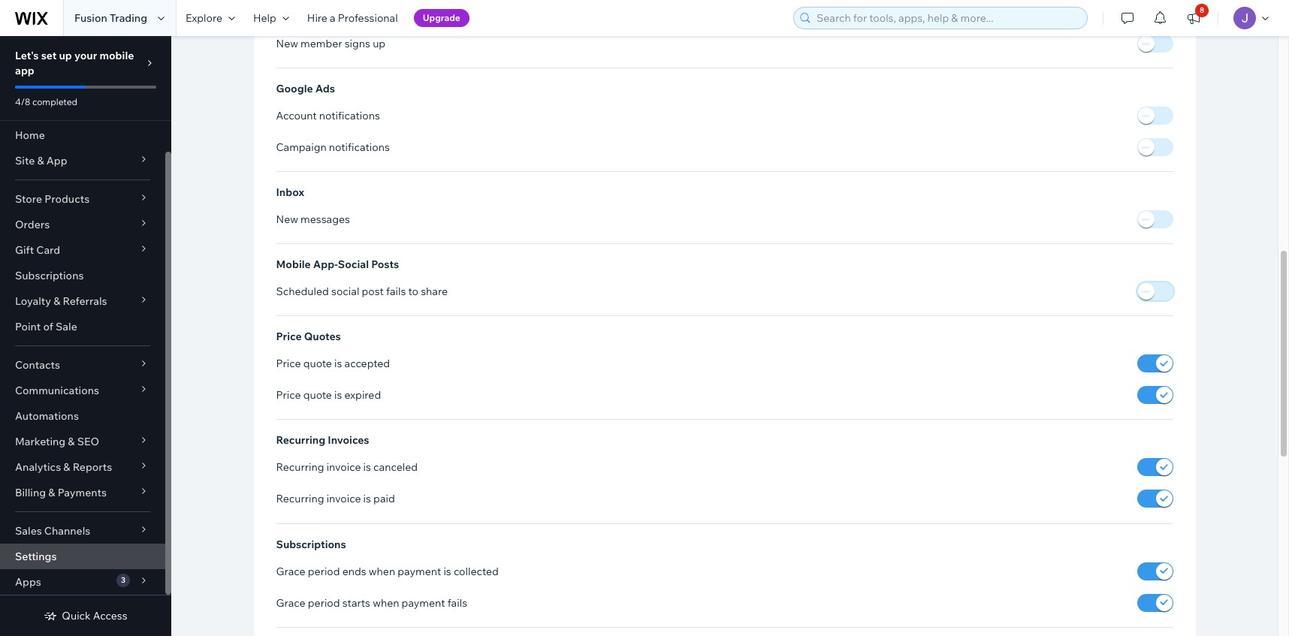 Task type: vqa. For each thing, say whether or not it's contained in the screenshot.
leftmost PICKUP
no



Task type: locate. For each thing, give the bounding box(es) containing it.
recurring down recurring invoices
[[276, 461, 324, 474]]

is left the accepted
[[334, 357, 342, 371]]

home link
[[0, 122, 165, 148]]

notifications up campaign notifications
[[319, 109, 380, 123]]

starts
[[342, 596, 370, 610]]

price for price quotes
[[276, 330, 302, 344]]

subscriptions down card
[[15, 269, 84, 282]]

point
[[15, 320, 41, 334]]

1 vertical spatial quote
[[303, 389, 332, 402]]

2 quote from the top
[[303, 389, 332, 402]]

0 horizontal spatial subscriptions
[[15, 269, 84, 282]]

campaign notifications
[[276, 141, 390, 154]]

1 new from the top
[[276, 37, 298, 50]]

1 grace from the top
[[276, 565, 305, 578]]

is left paid
[[363, 492, 371, 506]]

upgrade button
[[414, 9, 469, 27]]

quote down price quote is accepted
[[303, 389, 332, 402]]

8 button
[[1177, 0, 1210, 36]]

expired
[[344, 389, 381, 402]]

0 horizontal spatial fails
[[386, 285, 406, 298]]

when for starts
[[373, 596, 399, 610]]

1 vertical spatial when
[[373, 596, 399, 610]]

0 vertical spatial quote
[[303, 357, 332, 371]]

payment left collected
[[398, 565, 441, 578]]

hire
[[307, 11, 327, 25]]

0 vertical spatial new
[[276, 37, 298, 50]]

2 price from the top
[[276, 357, 301, 371]]

2 grace from the top
[[276, 596, 305, 610]]

up inside let's set up your mobile app
[[59, 49, 72, 62]]

invoice down invoices
[[327, 461, 361, 474]]

recurring left invoices
[[276, 434, 325, 447]]

fails
[[386, 285, 406, 298], [447, 596, 467, 610]]

google
[[276, 82, 313, 95]]

reports
[[73, 461, 112, 474]]

period
[[308, 565, 340, 578], [308, 596, 340, 610]]

fails left the to
[[386, 285, 406, 298]]

subscriptions link
[[0, 263, 165, 288]]

quote down quotes at the left bottom
[[303, 357, 332, 371]]

&
[[37, 154, 44, 168], [53, 294, 60, 308], [68, 435, 75, 448], [63, 461, 70, 474], [48, 486, 55, 500]]

when
[[369, 565, 395, 578], [373, 596, 399, 610]]

1 period from the top
[[308, 565, 340, 578]]

1 vertical spatial subscriptions
[[276, 538, 346, 551]]

social
[[338, 258, 369, 271]]

is left expired
[[334, 389, 342, 402]]

& for billing
[[48, 486, 55, 500]]

invoice
[[327, 461, 361, 474], [327, 492, 361, 506]]

& for loyalty
[[53, 294, 60, 308]]

channels
[[44, 524, 90, 538]]

1 vertical spatial new
[[276, 213, 298, 226]]

0 vertical spatial recurring
[[276, 434, 325, 447]]

0 vertical spatial period
[[308, 565, 340, 578]]

0 vertical spatial when
[[369, 565, 395, 578]]

1 vertical spatial fails
[[447, 596, 467, 610]]

payment down grace period ends when payment is collected at the left bottom
[[402, 596, 445, 610]]

new
[[276, 37, 298, 50], [276, 213, 298, 226]]

3 price from the top
[[276, 389, 301, 402]]

store products button
[[0, 186, 165, 212]]

1 vertical spatial price
[[276, 357, 301, 371]]

communications
[[15, 384, 99, 397]]

store products
[[15, 192, 90, 206]]

1 recurring from the top
[[276, 434, 325, 447]]

payments
[[58, 486, 107, 500]]

1 vertical spatial grace
[[276, 596, 305, 610]]

0 vertical spatial price
[[276, 330, 302, 344]]

new member signs up
[[276, 37, 386, 50]]

0 horizontal spatial up
[[59, 49, 72, 62]]

price left quotes at the left bottom
[[276, 330, 302, 344]]

inbox
[[276, 186, 304, 199]]

your
[[74, 49, 97, 62]]

up right the signs
[[373, 37, 386, 50]]

subscriptions up ends
[[276, 538, 346, 551]]

app
[[46, 154, 67, 168]]

home
[[15, 128, 45, 142]]

is for accepted
[[334, 357, 342, 371]]

period left ends
[[308, 565, 340, 578]]

1 vertical spatial recurring
[[276, 461, 324, 474]]

0 vertical spatial fails
[[386, 285, 406, 298]]

& left seo
[[68, 435, 75, 448]]

notifications
[[319, 109, 380, 123], [329, 141, 390, 154]]

ends
[[342, 565, 366, 578]]

paid
[[373, 492, 395, 506]]

when right ends
[[369, 565, 395, 578]]

orders button
[[0, 212, 165, 237]]

invoice down recurring invoice is canceled
[[327, 492, 361, 506]]

new down inbox
[[276, 213, 298, 226]]

quick access button
[[44, 609, 127, 623]]

grace
[[276, 565, 305, 578], [276, 596, 305, 610]]

payment
[[398, 565, 441, 578], [402, 596, 445, 610]]

up right set
[[59, 49, 72, 62]]

a
[[330, 11, 336, 25]]

settings
[[15, 550, 57, 563]]

notifications for campaign notifications
[[329, 141, 390, 154]]

0 vertical spatial invoice
[[327, 461, 361, 474]]

grace left starts
[[276, 596, 305, 610]]

set
[[41, 49, 57, 62]]

upgrade
[[423, 12, 460, 23]]

apps
[[15, 575, 41, 589]]

0 vertical spatial payment
[[398, 565, 441, 578]]

site & app button
[[0, 148, 165, 174]]

& left reports
[[63, 461, 70, 474]]

1 quote from the top
[[303, 357, 332, 371]]

share
[[421, 285, 448, 298]]

recurring
[[276, 434, 325, 447], [276, 461, 324, 474], [276, 492, 324, 506]]

subscriptions
[[15, 269, 84, 282], [276, 538, 346, 551]]

mobile app-social posts
[[276, 258, 399, 271]]

grace left ends
[[276, 565, 305, 578]]

account notifications
[[276, 109, 380, 123]]

scheduled
[[276, 285, 329, 298]]

1 horizontal spatial subscriptions
[[276, 538, 346, 551]]

recurring down recurring invoice is canceled
[[276, 492, 324, 506]]

gift
[[15, 243, 34, 257]]

price down price quote is accepted
[[276, 389, 301, 402]]

analytics & reports button
[[0, 455, 165, 480]]

2 vertical spatial recurring
[[276, 492, 324, 506]]

0 vertical spatial subscriptions
[[15, 269, 84, 282]]

is for canceled
[[363, 461, 371, 474]]

when right starts
[[373, 596, 399, 610]]

2 new from the top
[[276, 213, 298, 226]]

orders
[[15, 218, 50, 231]]

1 vertical spatial period
[[308, 596, 340, 610]]

social
[[331, 285, 359, 298]]

2 recurring from the top
[[276, 461, 324, 474]]

2 invoice from the top
[[327, 492, 361, 506]]

1 vertical spatial invoice
[[327, 492, 361, 506]]

loyalty
[[15, 294, 51, 308]]

& right site
[[37, 154, 44, 168]]

1 vertical spatial notifications
[[329, 141, 390, 154]]

recurring for recurring invoice is paid
[[276, 492, 324, 506]]

1 vertical spatial payment
[[402, 596, 445, 610]]

3 recurring from the top
[[276, 492, 324, 506]]

products
[[44, 192, 90, 206]]

is left canceled
[[363, 461, 371, 474]]

notifications down account notifications
[[329, 141, 390, 154]]

0 vertical spatial notifications
[[319, 109, 380, 123]]

price down price quotes
[[276, 357, 301, 371]]

2 vertical spatial price
[[276, 389, 301, 402]]

campaign
[[276, 141, 327, 154]]

recurring invoice is paid
[[276, 492, 395, 506]]

google ads
[[276, 82, 335, 95]]

collected
[[454, 565, 499, 578]]

& right billing
[[48, 486, 55, 500]]

& right loyalty
[[53, 294, 60, 308]]

analytics
[[15, 461, 61, 474]]

mobile
[[99, 49, 134, 62]]

0 vertical spatial grace
[[276, 565, 305, 578]]

period for starts
[[308, 596, 340, 610]]

price quote is accepted
[[276, 357, 390, 371]]

2 period from the top
[[308, 596, 340, 610]]

automations link
[[0, 403, 165, 429]]

new down help button
[[276, 37, 298, 50]]

1 invoice from the top
[[327, 461, 361, 474]]

notifications for account notifications
[[319, 109, 380, 123]]

1 price from the top
[[276, 330, 302, 344]]

fails down collected
[[447, 596, 467, 610]]

completed
[[32, 96, 77, 107]]

& for analytics
[[63, 461, 70, 474]]

& inside popup button
[[68, 435, 75, 448]]

is for paid
[[363, 492, 371, 506]]

trading
[[110, 11, 147, 25]]

period left starts
[[308, 596, 340, 610]]

payment for is
[[398, 565, 441, 578]]

sales channels
[[15, 524, 90, 538]]

4/8
[[15, 96, 30, 107]]



Task type: describe. For each thing, give the bounding box(es) containing it.
sales channels button
[[0, 518, 165, 544]]

sale
[[56, 320, 77, 334]]

marketing & seo
[[15, 435, 99, 448]]

accepted
[[344, 357, 390, 371]]

settings link
[[0, 544, 165, 569]]

recurring for recurring invoice is canceled
[[276, 461, 324, 474]]

contacts
[[15, 358, 60, 372]]

price quotes
[[276, 330, 341, 344]]

post
[[362, 285, 384, 298]]

recurring for recurring invoices
[[276, 434, 325, 447]]

scheduled social post fails to share
[[276, 285, 448, 298]]

8
[[1200, 5, 1204, 15]]

Search for tools, apps, help & more... field
[[812, 8, 1083, 29]]

member
[[301, 37, 342, 50]]

sidebar element
[[0, 36, 171, 636]]

payment for fails
[[402, 596, 445, 610]]

billing & payments button
[[0, 480, 165, 506]]

app-
[[313, 258, 338, 271]]

4/8 completed
[[15, 96, 77, 107]]

posts
[[371, 258, 399, 271]]

help button
[[244, 0, 298, 36]]

contacts button
[[0, 352, 165, 378]]

quote for accepted
[[303, 357, 332, 371]]

price quote is expired
[[276, 389, 381, 402]]

is left collected
[[444, 565, 451, 578]]

fusion
[[74, 11, 107, 25]]

hire a professional link
[[298, 0, 407, 36]]

site
[[15, 154, 35, 168]]

hire a professional
[[307, 11, 398, 25]]

loyalty & referrals
[[15, 294, 107, 308]]

let's
[[15, 49, 39, 62]]

analytics & reports
[[15, 461, 112, 474]]

1 horizontal spatial fails
[[447, 596, 467, 610]]

price for price quote is accepted
[[276, 357, 301, 371]]

fusion trading
[[74, 11, 147, 25]]

gift card
[[15, 243, 60, 257]]

seo
[[77, 435, 99, 448]]

is for expired
[[334, 389, 342, 402]]

referrals
[[63, 294, 107, 308]]

marketing
[[15, 435, 65, 448]]

new messages
[[276, 213, 350, 226]]

loyalty & referrals button
[[0, 288, 165, 314]]

messages
[[301, 213, 350, 226]]

grace period starts when payment fails
[[276, 596, 467, 610]]

1 horizontal spatial up
[[373, 37, 386, 50]]

canceled
[[373, 461, 418, 474]]

grace for grace period ends when payment is collected
[[276, 565, 305, 578]]

new for new member signs up
[[276, 37, 298, 50]]

account
[[276, 109, 317, 123]]

new for new messages
[[276, 213, 298, 226]]

recurring invoices
[[276, 434, 369, 447]]

quick access
[[62, 609, 127, 623]]

invoice for canceled
[[327, 461, 361, 474]]

quote for expired
[[303, 389, 332, 402]]

automations
[[15, 409, 79, 423]]

sales
[[15, 524, 42, 538]]

point of sale
[[15, 320, 77, 334]]

grace for grace period starts when payment fails
[[276, 596, 305, 610]]

quick
[[62, 609, 91, 623]]

invoice for paid
[[327, 492, 361, 506]]

help
[[253, 11, 276, 25]]

store
[[15, 192, 42, 206]]

quotes
[[304, 330, 341, 344]]

mobile
[[276, 258, 311, 271]]

billing
[[15, 486, 46, 500]]

recurring invoice is canceled
[[276, 461, 418, 474]]

& for site
[[37, 154, 44, 168]]

communications button
[[0, 378, 165, 403]]

app
[[15, 64, 34, 77]]

& for marketing
[[68, 435, 75, 448]]

when for ends
[[369, 565, 395, 578]]

card
[[36, 243, 60, 257]]

3
[[121, 575, 125, 585]]

billing & payments
[[15, 486, 107, 500]]

access
[[93, 609, 127, 623]]

subscriptions inside sidebar element
[[15, 269, 84, 282]]

marketing & seo button
[[0, 429, 165, 455]]

point of sale link
[[0, 314, 165, 340]]

price for price quote is expired
[[276, 389, 301, 402]]

site & app
[[15, 154, 67, 168]]

ads
[[315, 82, 335, 95]]

period for ends
[[308, 565, 340, 578]]

signs
[[345, 37, 370, 50]]

explore
[[186, 11, 222, 25]]

of
[[43, 320, 53, 334]]

to
[[408, 285, 418, 298]]



